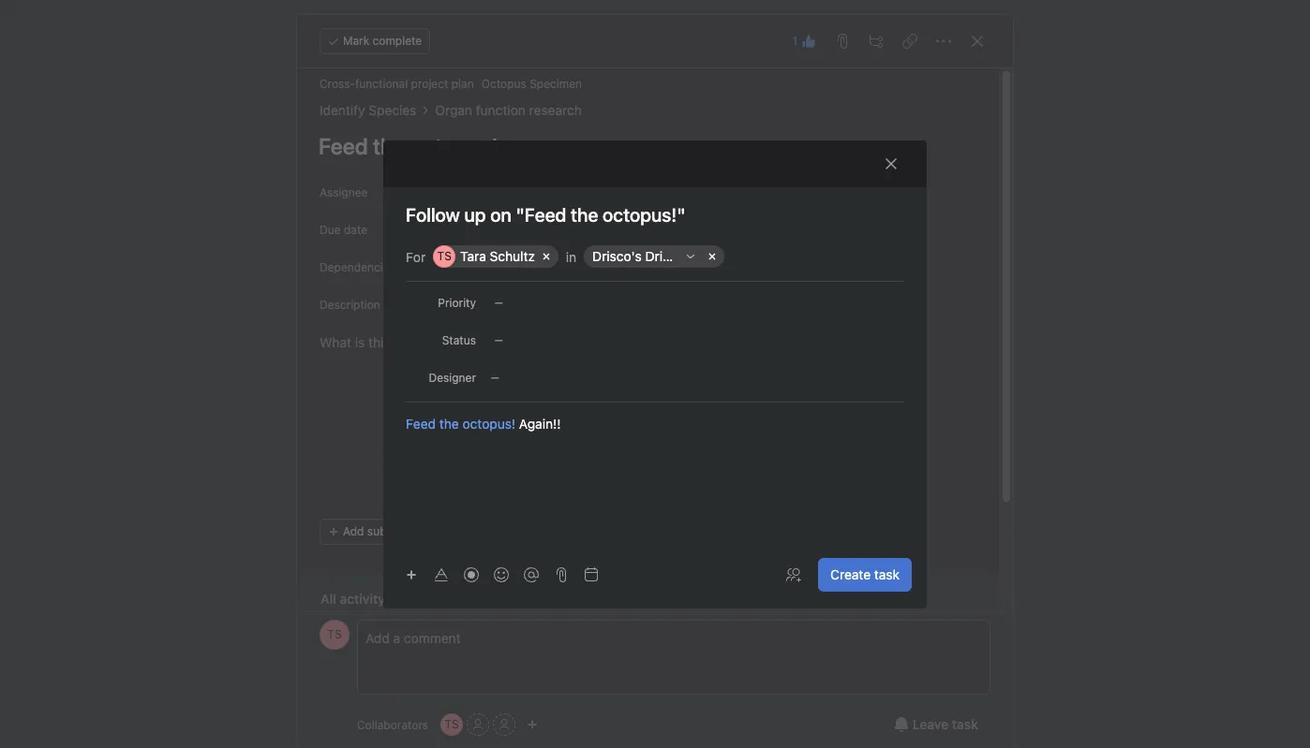 Task type: locate. For each thing, give the bounding box(es) containing it.
due date
[[320, 223, 367, 237]]

— button down schultz
[[484, 285, 596, 319]]

–
[[678, 260, 684, 274]]

status
[[442, 333, 476, 347]]

date
[[344, 223, 367, 237]]

feed the octopus! dialog
[[297, 15, 1013, 749]]

subtask
[[367, 525, 409, 539]]

plan
[[451, 77, 474, 91]]

— button for status
[[484, 323, 596, 357]]

specimen
[[530, 77, 582, 91]]

Task Name text field
[[306, 125, 976, 168]]

add followers image
[[786, 567, 801, 582]]

1
[[792, 34, 797, 48]]

2 vertical spatial —
[[491, 372, 499, 383]]

main content containing identify species
[[297, 68, 999, 745]]

task
[[874, 566, 900, 582], [952, 717, 978, 733]]

main content
[[297, 68, 999, 745]]

1 vertical spatial ts
[[327, 628, 342, 642]]

identify species link
[[320, 100, 416, 121]]

— right designer
[[491, 372, 499, 383]]

— right status
[[495, 334, 503, 345]]

task inside feed the octopus! dialog
[[952, 717, 978, 733]]

— for designer
[[491, 372, 499, 383]]

function
[[476, 102, 526, 118]]

1 button
[[787, 28, 822, 54]]

oct 29 – 31
[[638, 260, 700, 274]]

main content inside feed the octopus! dialog
[[297, 68, 999, 745]]

description
[[320, 298, 380, 312]]

cross-functional project plan link
[[320, 77, 474, 91]]

collapse task pane image
[[970, 34, 985, 49]]

— for priority
[[495, 297, 503, 308]]

1 vertical spatial — button
[[484, 323, 596, 357]]

—
[[495, 297, 503, 308], [495, 334, 503, 345], [491, 372, 499, 383]]

ts for ts button to the right
[[445, 718, 459, 732]]

0 vertical spatial — button
[[484, 285, 596, 319]]

close this dialog image
[[884, 156, 899, 171]]

add subtask button
[[320, 519, 417, 545]]

drinks
[[645, 248, 684, 264]]

create
[[830, 566, 871, 582]]

0 horizontal spatial task
[[874, 566, 900, 582]]

1 vertical spatial ts button
[[441, 714, 463, 737]]

total
[[593, 260, 617, 274]]

organ function research link
[[435, 100, 582, 121]]

ts
[[437, 249, 451, 263], [327, 628, 342, 642], [445, 718, 459, 732]]

project
[[411, 77, 448, 91]]

insert an object image
[[406, 570, 417, 581]]

ts for top ts button
[[327, 628, 342, 642]]

task right create at the right bottom
[[874, 566, 900, 582]]

task for create task
[[874, 566, 900, 582]]

Task name text field
[[383, 202, 927, 228]]

ts button
[[320, 620, 350, 650], [441, 714, 463, 737]]

for
[[406, 248, 426, 264]]

0 vertical spatial task
[[874, 566, 900, 582]]

identify
[[320, 102, 365, 118]]

leave task
[[913, 717, 978, 733]]

0 vertical spatial —
[[495, 297, 503, 308]]

— inside dropdown button
[[491, 372, 499, 383]]

identify species
[[320, 102, 416, 118]]

1 — button from the top
[[484, 285, 596, 319]]

— button up — dropdown button
[[484, 323, 596, 357]]

1 vertical spatial —
[[495, 334, 503, 345]]

functional
[[355, 77, 408, 91]]

— right priority
[[495, 297, 503, 308]]

in
[[566, 248, 576, 264]]

task right 'leave'
[[952, 717, 978, 733]]

octopus specimen link
[[481, 77, 582, 91]]

task for leave task
[[952, 717, 978, 733]]

assignee
[[320, 186, 368, 200]]

2 vertical spatial ts
[[445, 718, 459, 732]]

mark complete
[[343, 34, 422, 48]]

1 vertical spatial task
[[952, 717, 978, 733]]

record a video image
[[464, 568, 479, 583]]

— button
[[484, 285, 596, 319], [484, 323, 596, 357]]

mark complete button
[[320, 28, 430, 54]]

emoji image
[[494, 568, 509, 583]]

toolbar
[[398, 561, 548, 588]]

0 horizontal spatial ts button
[[320, 620, 350, 650]]

2 — button from the top
[[484, 323, 596, 357]]

1 horizontal spatial task
[[952, 717, 978, 733]]



Task type: vqa. For each thing, say whether or not it's contained in the screenshot.
The Organ Function Research link
yes



Task type: describe. For each thing, give the bounding box(es) containing it.
feed
[[406, 416, 436, 432]]

create task
[[830, 566, 900, 582]]

section image
[[685, 251, 696, 262]]

poll total #
[[571, 260, 627, 274]]

copy task link image
[[902, 34, 917, 49]]

tara
[[460, 248, 486, 264]]

schultz
[[490, 248, 535, 264]]

add or remove collaborators image
[[527, 720, 538, 731]]

leave task button
[[882, 708, 991, 742]]

poll
[[571, 260, 590, 274]]

add subtask image
[[869, 34, 884, 49]]

clear due date image
[[622, 224, 633, 235]]

priority
[[438, 296, 476, 310]]

0 vertical spatial ts
[[437, 249, 451, 263]]

tara schultz
[[460, 248, 535, 264]]

add subtask
[[343, 525, 409, 539]]

cross-functional project plan octopus specimen
[[320, 77, 582, 91]]

octopus
[[481, 77, 526, 91]]

research
[[529, 102, 582, 118]]

complete
[[373, 34, 422, 48]]

remove assignee image
[[572, 186, 584, 198]]

— button
[[484, 360, 596, 394]]

the
[[439, 416, 459, 432]]

— for status
[[495, 334, 503, 345]]

due
[[320, 223, 341, 237]]

dependencies
[[320, 261, 395, 275]]

species
[[369, 102, 416, 118]]

29
[[661, 260, 675, 274]]

designer
[[429, 371, 476, 385]]

again!!
[[519, 416, 561, 432]]

0 vertical spatial ts button
[[320, 620, 350, 650]]

collaborators
[[357, 718, 428, 732]]

create task button
[[818, 558, 912, 592]]

feed the octopus! link
[[406, 416, 516, 432]]

organ
[[435, 102, 472, 118]]

drisco's
[[592, 248, 642, 264]]

drisco's drinks
[[592, 248, 684, 264]]

at mention image
[[524, 568, 539, 583]]

attach a file or paste an image image
[[554, 567, 569, 582]]

mark
[[343, 34, 369, 48]]

octopus!
[[462, 416, 516, 432]]

add
[[343, 525, 364, 539]]

31
[[687, 260, 700, 274]]

1 horizontal spatial ts button
[[441, 714, 463, 737]]

leave
[[913, 717, 949, 733]]

#
[[620, 260, 627, 274]]

organ function research
[[435, 102, 582, 118]]

— button for priority
[[484, 285, 596, 319]]

oct
[[638, 260, 657, 274]]

cross-
[[320, 77, 355, 91]]

feed the octopus! again!!
[[406, 416, 561, 432]]

select due date image
[[584, 567, 599, 582]]

formatting image
[[434, 568, 449, 583]]



